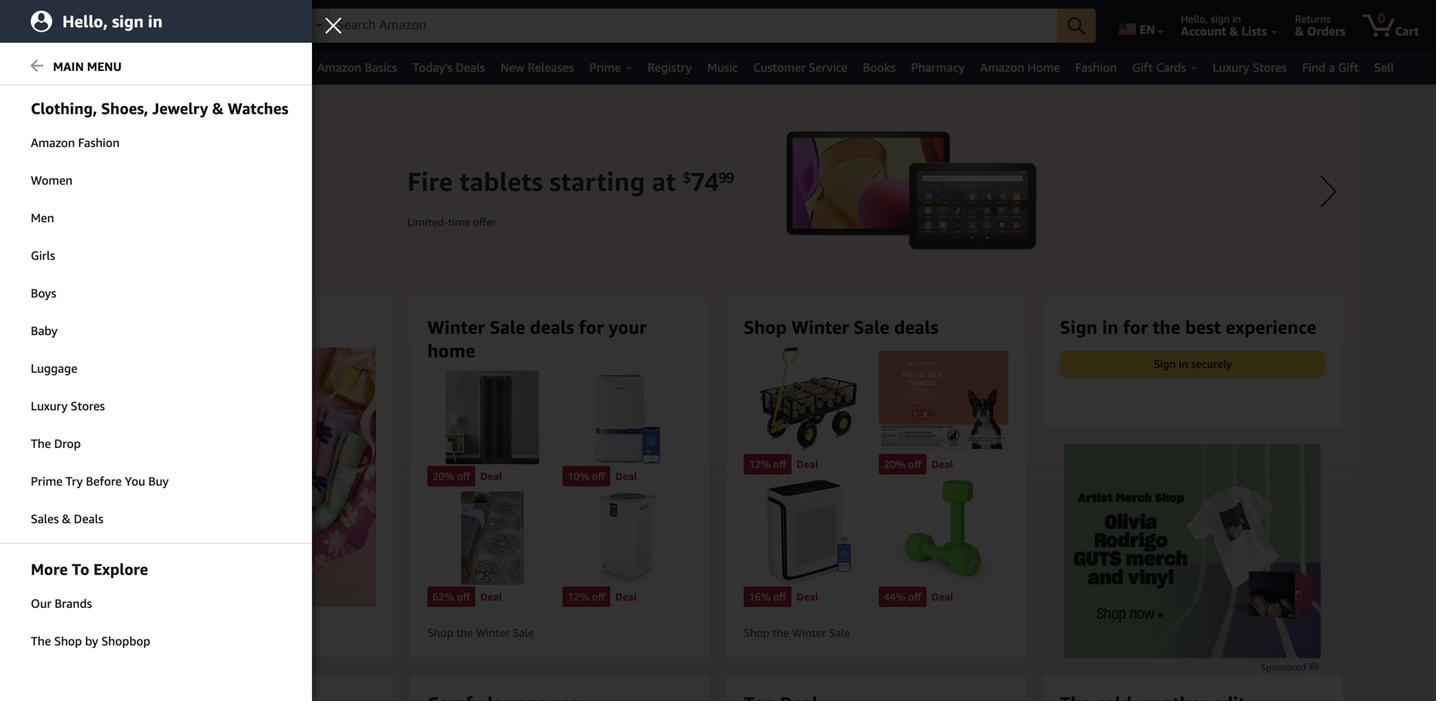 Task type: locate. For each thing, give the bounding box(es) containing it.
prime
[[590, 60, 621, 74], [31, 474, 63, 488]]

sell link
[[1367, 56, 1402, 80]]

off down the amazon basics flea and tick topical treatment for small dogs (5 -22 pounds), 6 count (previously solimo) image on the right
[[908, 458, 922, 470]]

1 horizontal spatial shop the winter sale link
[[744, 626, 1009, 640]]

20% off down the amazon basics flea and tick topical treatment for small dogs (5 -22 pounds), 6 count (previously solimo) image on the right
[[884, 458, 922, 470]]

luxury down account & lists
[[1213, 60, 1250, 74]]

luxury stores link
[[1205, 56, 1295, 80], [0, 388, 312, 424]]

sale
[[490, 316, 525, 338], [854, 316, 890, 338], [513, 626, 534, 640], [829, 626, 850, 640]]

winter sale deals for your home
[[428, 316, 647, 361]]

& right jewelry
[[212, 99, 224, 118]]

0 horizontal spatial sign
[[112, 12, 144, 31]]

12% off down vevor steel garden cart, heavy duty 900 lbs capacity, with removable mesh sides to convert into flatbed, utility metal wagon with 180° rotating handle and 10 in tires, perfect for farm, yard image
[[749, 458, 787, 470]]

1 horizontal spatial 20% off
[[884, 458, 922, 470]]

luxury stores up drop
[[31, 399, 105, 413]]

1 horizontal spatial to
[[181, 13, 190, 25]]

1 vertical spatial luxury
[[31, 399, 68, 413]]

shop down 62%
[[428, 626, 453, 640]]

hello, right en
[[1181, 13, 1208, 25]]

0 horizontal spatial the
[[456, 626, 473, 640]]

gift inside 'link'
[[1133, 60, 1153, 74]]

stores up drop
[[71, 399, 105, 413]]

off for levoit 4l smart cool mist humidifier for home bedroom with essential oils, customize humidity for baby & plants, app & voice control, schedule, timer, last up to 40hrs, whisper quiet, handle design image
[[592, 470, 605, 482]]

1 horizontal spatial amazon
[[317, 60, 362, 74]]

off for vevor steel garden cart, heavy duty 900 lbs capacity, with removable mesh sides to convert into flatbed, utility metal wagon with 180° rotating handle and 10 in tires, perfect for farm, yard image
[[773, 458, 787, 470]]

deals left your
[[530, 316, 574, 338]]

stores for the top luxury stores link
[[1253, 60, 1287, 74]]

prime for prime
[[590, 60, 621, 74]]

1 horizontal spatial 20%
[[884, 458, 906, 470]]

deals down prime try before you buy
[[74, 512, 103, 526]]

hello,
[[62, 12, 108, 31], [1181, 13, 1208, 25]]

1 vertical spatial luxury stores link
[[0, 388, 312, 424]]

1 vertical spatial fashion
[[78, 136, 120, 150]]

deal down vevor steel garden cart, heavy duty 900 lbs capacity, with removable mesh sides to convert into flatbed, utility metal wagon with 180° rotating handle and 10 in tires, perfect for farm, yard image
[[797, 458, 819, 470]]

& inside returns & orders
[[1295, 24, 1304, 38]]

shop now link
[[82, 347, 406, 645]]

1 horizontal spatial 12%
[[749, 458, 771, 470]]

in inside "sign in securely" link
[[1179, 357, 1189, 370]]

sponsored link
[[1261, 659, 1321, 676]]

0 vertical spatial sign
[[1060, 316, 1098, 338]]

watches
[[228, 99, 289, 118]]

off for 'cap barbell neoprene dumbbell weights, 8 lb pair, shamrock' image
[[908, 591, 922, 603]]

mahwah
[[193, 13, 232, 25]]

Search Amazon text field
[[330, 9, 1058, 42]]

fashion
[[1076, 60, 1117, 74], [78, 136, 120, 150]]

gift right a
[[1339, 60, 1359, 74]]

2 shop the winter sale from the left
[[744, 626, 850, 640]]

amazon home
[[980, 60, 1060, 74]]

find a gift
[[1303, 60, 1359, 74]]

medical care link
[[59, 56, 155, 80]]

20% off for joydeco door curtain closet door, closet curtain for open closet, closet curtains for bedroom closet door, door curtains for doorways privacy bedroom(40wx78l) image
[[433, 470, 470, 482]]

shop the winter sale down 62% off
[[428, 626, 534, 640]]

the left best
[[1153, 316, 1181, 338]]

to inside delivering to mahwah 07430 update location
[[181, 13, 190, 25]]

1 vertical spatial deals
[[74, 512, 103, 526]]

shop inside shop now link
[[111, 626, 137, 640]]

for left best
[[1123, 316, 1148, 338]]

amazon
[[317, 60, 362, 74], [980, 60, 1025, 74], [31, 136, 75, 150]]

1 horizontal spatial for
[[1123, 316, 1148, 338]]

1 horizontal spatial hello,
[[1181, 13, 1208, 25]]

fashion inside the navigation navigation
[[1076, 60, 1117, 74]]

off right 44%
[[908, 591, 922, 603]]

more to explore
[[31, 560, 148, 578]]

& left orders at the top right of the page
[[1295, 24, 1304, 38]]

shop the winter sale for winter sale deals for your home
[[428, 626, 534, 640]]

1 vertical spatial sign
[[1154, 357, 1176, 370]]

1 vertical spatial stores
[[71, 399, 105, 413]]

customer
[[753, 60, 806, 74]]

off
[[773, 458, 787, 470], [908, 458, 922, 470], [457, 470, 470, 482], [592, 470, 605, 482], [457, 591, 470, 603], [592, 591, 605, 603], [773, 591, 787, 603], [908, 591, 922, 603]]

customer service
[[753, 60, 848, 74]]

to
[[181, 13, 190, 25], [72, 560, 89, 578]]

amazon for amazon basics
[[317, 60, 362, 74]]

62%
[[433, 591, 454, 603]]

deal right 16% off
[[797, 591, 819, 603]]

deal for the amazon basics flea and tick topical treatment for small dogs (5 -22 pounds), 6 count (previously solimo) image on the right
[[932, 458, 954, 470]]

off down kenmore pm3020 air purifiers with h13 true hepa filter, covers up to 1500 sq.foot, 24db silentclean 3-stage hepa filtration system, 5 speeds for home large room, kitchens & bedroom 'image'
[[592, 591, 605, 603]]

you
[[125, 474, 145, 488]]

0 vertical spatial the
[[31, 437, 51, 451]]

0 horizontal spatial 12%
[[568, 591, 589, 603]]

sign
[[1060, 316, 1098, 338], [1154, 357, 1176, 370]]

0 horizontal spatial gift
[[1133, 60, 1153, 74]]

our brands link
[[0, 586, 312, 622]]

2 shop the winter sale link from the left
[[744, 626, 1009, 640]]

0 vertical spatial luxury stores link
[[1205, 56, 1295, 80]]

for left your
[[579, 316, 604, 338]]

0 horizontal spatial deals
[[74, 512, 103, 526]]

1 horizontal spatial deals
[[894, 316, 939, 338]]

1 vertical spatial 12%
[[568, 591, 589, 603]]

deal right 10% off
[[616, 470, 637, 482]]

to left "mahwah"
[[181, 13, 190, 25]]

amazon basics
[[317, 60, 397, 74]]

1 horizontal spatial stores
[[1253, 60, 1287, 74]]

0 horizontal spatial luxury
[[31, 399, 68, 413]]

0 horizontal spatial 20% off
[[433, 470, 470, 482]]

shop winter sale deals
[[744, 316, 939, 338]]

12% down kenmore pm3020 air purifiers with h13 true hepa filter, covers up to 1500 sq.foot, 24db silentclean 3-stage hepa filtration system, 5 speeds for home large room, kitchens & bedroom 'image'
[[568, 591, 589, 603]]

main content
[[0, 85, 1437, 701]]

luxury stores
[[1213, 60, 1287, 74], [31, 399, 105, 413]]

12%
[[749, 458, 771, 470], [568, 591, 589, 603]]

sign left lists
[[1211, 13, 1230, 25]]

amazon down clothing,
[[31, 136, 75, 150]]

luxury stores for the leftmost luxury stores link
[[31, 399, 105, 413]]

fashion right home
[[1076, 60, 1117, 74]]

amazon left home
[[980, 60, 1025, 74]]

fashion link
[[1068, 56, 1125, 80]]

the for shop winter sale deals
[[773, 626, 789, 640]]

0 vertical spatial deals
[[456, 60, 485, 74]]

hello, sign in left lists
[[1181, 13, 1242, 25]]

12% off down kenmore pm3020 air purifiers with h13 true hepa filter, covers up to 1500 sq.foot, 24db silentclean 3-stage hepa filtration system, 5 speeds for home large room, kitchens & bedroom 'image'
[[568, 591, 605, 603]]

hello, sign in up menu
[[62, 12, 163, 31]]

1 for from the left
[[579, 316, 604, 338]]

0 horizontal spatial 12% off
[[568, 591, 605, 603]]

20% down joydeco door curtain closet door, closet curtain for open closet, closet curtains for bedroom closet door, door curtains for doorways privacy bedroom(40wx78l) image
[[433, 470, 454, 482]]

new releases link
[[493, 56, 582, 80]]

1 shop the winter sale link from the left
[[428, 626, 693, 640]]

sponsored
[[1261, 662, 1309, 673]]

1 horizontal spatial the
[[773, 626, 789, 640]]

baby link
[[0, 313, 312, 349]]

0 vertical spatial prime
[[590, 60, 621, 74]]

0 horizontal spatial to
[[72, 560, 89, 578]]

1 horizontal spatial sign
[[1154, 357, 1176, 370]]

amazon fashion
[[31, 136, 120, 150]]

en link
[[1109, 4, 1172, 47]]

0 horizontal spatial hello,
[[62, 12, 108, 31]]

deals inside sales & deals link
[[74, 512, 103, 526]]

deal right 44% off
[[932, 591, 954, 603]]

amazon for amazon home
[[980, 60, 1025, 74]]

off right 62%
[[457, 591, 470, 603]]

prime right releases
[[590, 60, 621, 74]]

music link
[[700, 56, 746, 80]]

deals
[[456, 60, 485, 74], [74, 512, 103, 526]]

brands
[[55, 596, 92, 611]]

shop the winter sale link for shop winter sale deals
[[744, 626, 1009, 640]]

in inside the navigation navigation
[[1233, 13, 1242, 25]]

0 horizontal spatial hello, sign in
[[62, 12, 163, 31]]

drop
[[54, 437, 81, 451]]

the down 62% off
[[456, 626, 473, 640]]

16% off
[[749, 591, 787, 603]]

shop
[[744, 316, 787, 338], [111, 626, 137, 640], [428, 626, 453, 640], [744, 626, 770, 640], [54, 634, 82, 648]]

0
[[1378, 10, 1386, 26]]

& left lists
[[1230, 24, 1239, 38]]

the for winter sale deals for your home
[[456, 626, 473, 640]]

for
[[579, 316, 604, 338], [1123, 316, 1148, 338]]

levoit 4l smart cool mist humidifier for home bedroom with essential oils, customize humidity for baby & plants, app & voice control, schedule, timer, last up to 40hrs, whisper quiet, handle design image
[[563, 371, 693, 464]]

1 horizontal spatial sign
[[1211, 13, 1230, 25]]

update
[[131, 24, 172, 38]]

1 horizontal spatial 12% off
[[749, 458, 787, 470]]

en
[[1140, 22, 1156, 36]]

1 horizontal spatial shop the winter sale
[[744, 626, 850, 640]]

& right sales
[[62, 512, 71, 526]]

0 horizontal spatial shop the winter sale
[[428, 626, 534, 640]]

shoes,
[[101, 99, 148, 118]]

hello, up "main menu"
[[62, 12, 108, 31]]

sale inside the winter sale deals for your home
[[490, 316, 525, 338]]

0 vertical spatial 12%
[[749, 458, 771, 470]]

luxury
[[1213, 60, 1250, 74], [31, 399, 68, 413]]

prime try before you buy link
[[0, 463, 312, 499]]

deal for levoit air purifiers for home large room up to 1900 ft² in 1 hr with washable filters, air quality monitor, smart wifi, hepa filter captures allergies, pet hair, smoke, pollen in bedroom, vital 200s image
[[797, 591, 819, 603]]

2 the from the top
[[31, 634, 51, 648]]

to right more
[[72, 560, 89, 578]]

jewelry
[[152, 99, 208, 118]]

0 horizontal spatial sign
[[1060, 316, 1098, 338]]

12% down vevor steel garden cart, heavy duty 900 lbs capacity, with removable mesh sides to convert into flatbed, utility metal wagon with 180° rotating handle and 10 in tires, perfect for farm, yard image
[[749, 458, 771, 470]]

1 horizontal spatial gift
[[1339, 60, 1359, 74]]

1 horizontal spatial luxury stores link
[[1205, 56, 1295, 80]]

luxury stores down lists
[[1213, 60, 1287, 74]]

stores inside the navigation navigation
[[1253, 60, 1287, 74]]

off down vevor steel garden cart, heavy duty 900 lbs capacity, with removable mesh sides to convert into flatbed, utility metal wagon with 180° rotating handle and 10 in tires, perfect for farm, yard image
[[773, 458, 787, 470]]

1 vertical spatial 12% off
[[568, 591, 605, 603]]

0 vertical spatial 12% off
[[749, 458, 787, 470]]

20% off down joydeco door curtain closet door, closet curtain for open closet, closet curtains for bedroom closet door, door curtains for doorways privacy bedroom(40wx78l) image
[[433, 470, 470, 482]]

kenmore pm3020 air purifiers with h13 true hepa filter, covers up to 1500 sq.foot, 24db silentclean 3-stage hepa filtration system, 5 speeds for home large room, kitchens & bedroom image
[[563, 491, 693, 585]]

20% down the amazon basics flea and tick topical treatment for small dogs (5 -22 pounds), 6 count (previously solimo) image on the right
[[884, 458, 906, 470]]

the down 16% off
[[773, 626, 789, 640]]

find a gift link
[[1295, 56, 1367, 80]]

sales & deals link
[[0, 501, 312, 537]]

0 horizontal spatial stores
[[71, 399, 105, 413]]

1 deals from the left
[[530, 316, 574, 338]]

0 vertical spatial fashion
[[1076, 60, 1117, 74]]

orders
[[1308, 24, 1346, 38]]

luxury inside the navigation navigation
[[1213, 60, 1250, 74]]

1 horizontal spatial luxury
[[1213, 60, 1250, 74]]

deal for vevor steel garden cart, heavy duty 900 lbs capacity, with removable mesh sides to convert into flatbed, utility metal wagon with 180° rotating handle and 10 in tires, perfect for farm, yard image
[[797, 458, 819, 470]]

1 shop the winter sale from the left
[[428, 626, 534, 640]]

12% for kenmore pm3020 air purifiers with h13 true hepa filter, covers up to 1500 sq.foot, 24db silentclean 3-stage hepa filtration system, 5 speeds for home large room, kitchens & bedroom 'image'
[[568, 591, 589, 603]]

1 vertical spatial prime
[[31, 474, 63, 488]]

amazon image
[[15, 15, 98, 41]]

deals up the amazon basics flea and tick topical treatment for small dogs (5 -22 pounds), 6 count (previously solimo) image on the right
[[894, 316, 939, 338]]

the shop by shopbop
[[31, 634, 150, 648]]

44% off
[[884, 591, 922, 603]]

& for deals
[[62, 512, 71, 526]]

luxury stores link up the drop link
[[0, 388, 312, 424]]

winter inside the winter sale deals for your home
[[428, 316, 485, 338]]

deal down the amazon basics flea and tick topical treatment for small dogs (5 -22 pounds), 6 count (previously solimo) image on the right
[[932, 458, 954, 470]]

registry link
[[640, 56, 700, 80]]

off right 10%
[[592, 470, 605, 482]]

customer service link
[[746, 56, 856, 80]]

deals right today's
[[456, 60, 485, 74]]

sign in for the best experience
[[1060, 316, 1317, 338]]

shop the winter sale down 16% off
[[744, 626, 850, 640]]

1 vertical spatial luxury stores
[[31, 399, 105, 413]]

now
[[140, 626, 161, 640]]

returns & orders
[[1295, 13, 1346, 38]]

1 gift from the left
[[1133, 60, 1153, 74]]

prime left try
[[31, 474, 63, 488]]

2 horizontal spatial amazon
[[980, 60, 1025, 74]]

the shop by shopbop link
[[0, 623, 312, 659]]

service
[[809, 60, 848, 74]]

our brands
[[31, 596, 92, 611]]

0 horizontal spatial prime
[[31, 474, 63, 488]]

the down our
[[31, 634, 51, 648]]

for inside the winter sale deals for your home
[[579, 316, 604, 338]]

luxury stores inside the navigation navigation
[[1213, 60, 1287, 74]]

pharmacy link
[[904, 56, 973, 80]]

prime try before you buy
[[31, 474, 169, 488]]

vevor steel garden cart, heavy duty 900 lbs capacity, with removable mesh sides to convert into flatbed, utility metal wagon with 180° rotating handle and 10 in tires, perfect for farm, yard image
[[744, 347, 874, 452]]

rugshop modern floral circles design for living room,bedroom,home office,kitchen non shedding runner rug 2' x 7' 2" gray image
[[428, 491, 558, 585]]

deal
[[797, 458, 819, 470], [932, 458, 954, 470], [480, 470, 502, 482], [616, 470, 637, 482], [480, 591, 502, 603], [616, 591, 637, 603], [797, 591, 819, 603], [932, 591, 954, 603]]

deal down kenmore pm3020 air purifiers with h13 true hepa filter, covers up to 1500 sq.foot, 24db silentclean 3-stage hepa filtration system, 5 speeds for home large room, kitchens & bedroom 'image'
[[616, 591, 637, 603]]

deal down joydeco door curtain closet door, closet curtain for open closet, closet curtains for bedroom closet door, door curtains for doorways privacy bedroom(40wx78l) image
[[480, 470, 502, 482]]

20% for joydeco door curtain closet door, closet curtain for open closet, closet curtains for bedroom closet door, door curtains for doorways privacy bedroom(40wx78l) image
[[433, 470, 454, 482]]

prime inside the navigation navigation
[[590, 60, 621, 74]]

1 horizontal spatial fashion
[[1076, 60, 1117, 74]]

delivering
[[131, 13, 178, 25]]

0 horizontal spatial deals
[[530, 316, 574, 338]]

0 horizontal spatial amazon
[[31, 136, 75, 150]]

0 vertical spatial to
[[181, 13, 190, 25]]

luxury down luggage
[[31, 399, 68, 413]]

1 horizontal spatial luxury stores
[[1213, 60, 1287, 74]]

1 vertical spatial to
[[72, 560, 89, 578]]

to for explore
[[72, 560, 89, 578]]

the drop
[[31, 437, 81, 451]]

sign up care
[[112, 12, 144, 31]]

0 horizontal spatial luxury stores
[[31, 399, 105, 413]]

shop left now
[[111, 626, 137, 640]]

1 horizontal spatial prime
[[590, 60, 621, 74]]

None search field
[[286, 9, 1096, 44]]

1 the from the top
[[31, 437, 51, 451]]

fashion down shoes,
[[78, 136, 120, 150]]

sign for sign in securely
[[1154, 357, 1176, 370]]

stores down lists
[[1253, 60, 1287, 74]]

care
[[112, 60, 136, 74]]

None submit
[[1058, 9, 1096, 43]]

0 horizontal spatial shop the winter sale link
[[428, 626, 693, 640]]

0 vertical spatial luxury
[[1213, 60, 1250, 74]]

gift cards link
[[1125, 56, 1205, 80]]

1 horizontal spatial deals
[[456, 60, 485, 74]]

& for lists
[[1230, 24, 1239, 38]]

girls link
[[0, 238, 312, 274]]

cap barbell neoprene dumbbell weights, 8 lb pair, shamrock image
[[879, 480, 1009, 585]]

2 for from the left
[[1123, 316, 1148, 338]]

1 horizontal spatial hello, sign in
[[1181, 13, 1242, 25]]

1 vertical spatial the
[[31, 634, 51, 648]]

luxury stores link down lists
[[1205, 56, 1295, 80]]

shop up vevor steel garden cart, heavy duty 900 lbs capacity, with removable mesh sides to convert into flatbed, utility metal wagon with 180° rotating handle and 10 in tires, perfect for farm, yard image
[[744, 316, 787, 338]]

0 horizontal spatial for
[[579, 316, 604, 338]]

off down joydeco door curtain closet door, closet curtain for open closet, closet curtains for bedroom closet door, door curtains for doorways privacy bedroom(40wx78l) image
[[457, 470, 470, 482]]

off right 16%
[[773, 591, 787, 603]]

0 horizontal spatial 20%
[[433, 470, 454, 482]]

deal for levoit 4l smart cool mist humidifier for home bedroom with essential oils, customize humidity for baby & plants, app & voice control, schedule, timer, last up to 40hrs, whisper quiet, handle design image
[[616, 470, 637, 482]]

main menu link
[[0, 49, 312, 86]]

gift
[[1133, 60, 1153, 74], [1339, 60, 1359, 74]]

the left drop
[[31, 437, 51, 451]]

amazon left "basics"
[[317, 60, 362, 74]]

gift left cards
[[1133, 60, 1153, 74]]

luxury for the leftmost luxury stores link
[[31, 399, 68, 413]]

cards
[[1156, 60, 1187, 74]]

amazon fashion link
[[0, 125, 312, 161]]

main content containing winter sale deals for your home
[[0, 85, 1437, 701]]

0 horizontal spatial fashion
[[78, 136, 120, 150]]

0 vertical spatial stores
[[1253, 60, 1287, 74]]

sell
[[1375, 60, 1395, 74]]

winter
[[428, 316, 485, 338], [792, 316, 849, 338], [476, 626, 510, 640], [792, 626, 826, 640]]

shop winter sale deals image
[[82, 347, 406, 607]]

0 vertical spatial luxury stores
[[1213, 60, 1287, 74]]

deal right 62% off
[[480, 591, 502, 603]]



Task type: vqa. For each thing, say whether or not it's contained in the screenshot.
SHOWS
no



Task type: describe. For each thing, give the bounding box(es) containing it.
today's
[[413, 60, 453, 74]]

by
[[85, 634, 98, 648]]

10%
[[568, 470, 589, 482]]

baby
[[31, 324, 57, 338]]

off for levoit air purifiers for home large room up to 1900 ft² in 1 hr with washable filters, air quality monitor, smart wifi, hepa filter captures allergies, pet hair, smoke, pollen in bedroom, vital 200s image
[[773, 591, 787, 603]]

men
[[31, 211, 54, 225]]

music
[[707, 60, 738, 74]]

luxury stores for the top luxury stores link
[[1213, 60, 1287, 74]]

2 deals from the left
[[894, 316, 939, 338]]

women link
[[0, 162, 312, 198]]

none search field inside the navigation navigation
[[286, 9, 1096, 44]]

shop left 'by'
[[54, 634, 82, 648]]

navigation navigation
[[0, 0, 1437, 85]]

deal for rugshop modern floral circles design for living room,bedroom,home office,kitchen non shedding runner rug 2' x 7' 2" gray "image"
[[480, 591, 502, 603]]

amazon basics link
[[310, 56, 405, 80]]

a
[[1329, 60, 1335, 74]]

cart
[[1395, 24, 1419, 38]]

all button
[[9, 51, 59, 85]]

clothing,
[[31, 99, 97, 118]]

account & lists
[[1181, 24, 1267, 38]]

main menu
[[53, 59, 122, 74]]

20% off for the amazon basics flea and tick topical treatment for small dogs (5 -22 pounds), 6 count (previously solimo) image on the right
[[884, 458, 922, 470]]

sign inside the navigation navigation
[[1211, 13, 1230, 25]]

62% off
[[433, 591, 470, 603]]

try
[[66, 474, 83, 488]]

shop the winter sale for shop winter sale deals
[[744, 626, 850, 640]]

the drop link
[[0, 426, 312, 462]]

our
[[31, 596, 51, 611]]

sign for sign in for the best experience
[[1060, 316, 1098, 338]]

boys
[[31, 286, 56, 300]]

deals inside today's deals link
[[456, 60, 485, 74]]

new releases
[[501, 60, 574, 74]]

account
[[1181, 24, 1227, 38]]

main
[[53, 59, 84, 74]]

10% off
[[568, 470, 605, 482]]

deal for 'cap barbell neoprene dumbbell weights, 8 lb pair, shamrock' image
[[932, 591, 954, 603]]

prime for prime try before you buy
[[31, 474, 63, 488]]

releases
[[528, 60, 574, 74]]

delivering to mahwah 07430 update location
[[131, 13, 265, 38]]

amazon home link
[[973, 56, 1068, 80]]

sign in securely
[[1154, 357, 1232, 370]]

& for orders
[[1295, 24, 1304, 38]]

the for the shop by shopbop
[[31, 634, 51, 648]]

prime link
[[582, 56, 640, 80]]

stores for the leftmost luxury stores link
[[71, 399, 105, 413]]

0 horizontal spatial luxury stores link
[[0, 388, 312, 424]]

amazon basics flea and tick topical treatment for small dogs (5 -22 pounds), 6 count (previously solimo) image
[[879, 347, 1009, 452]]

shop down 16%
[[744, 626, 770, 640]]

44%
[[884, 591, 906, 603]]

12% off for kenmore pm3020 air purifiers with h13 true hepa filter, covers up to 1500 sq.foot, 24db silentclean 3-stage hepa filtration system, 5 speeds for home large room, kitchens & bedroom 'image'
[[568, 591, 605, 603]]

explore
[[93, 560, 148, 578]]

registry
[[648, 60, 692, 74]]

12% for vevor steel garden cart, heavy duty 900 lbs capacity, with removable mesh sides to convert into flatbed, utility metal wagon with 180° rotating handle and 10 in tires, perfect for farm, yard image
[[749, 458, 771, 470]]

shop the winter sale link for winter sale deals for your home
[[428, 626, 693, 640]]

07430
[[235, 13, 265, 25]]

basics
[[365, 60, 397, 74]]

off for the amazon basics flea and tick topical treatment for small dogs (5 -22 pounds), 6 count (previously solimo) image on the right
[[908, 458, 922, 470]]

joydeco door curtain closet door, closet curtain for open closet, closet curtains for bedroom closet door, door curtains for doorways privacy bedroom(40wx78l) image
[[428, 371, 558, 464]]

home
[[1028, 60, 1060, 74]]

sign in securely link
[[1061, 352, 1325, 376]]

before
[[86, 474, 122, 488]]

lists
[[1242, 24, 1267, 38]]

pharmacy
[[911, 60, 965, 74]]

off for joydeco door curtain closet door, closet curtain for open closet, closet curtains for bedroom closet door, door curtains for doorways privacy bedroom(40wx78l) image
[[457, 470, 470, 482]]

securely
[[1191, 357, 1232, 370]]

to for mahwah
[[181, 13, 190, 25]]

16%
[[749, 591, 771, 603]]

off for rugshop modern floral circles design for living room,bedroom,home office,kitchen non shedding runner rug 2' x 7' 2" gray "image"
[[457, 591, 470, 603]]

boys link
[[0, 275, 312, 311]]

all
[[36, 61, 52, 75]]

deals inside the winter sale deals for your home
[[530, 316, 574, 338]]

deal for joydeco door curtain closet door, closet curtain for open closet, closet curtains for bedroom closet door, door curtains for doorways privacy bedroom(40wx78l) image
[[480, 470, 502, 482]]

today's deals link
[[405, 56, 493, 80]]

books
[[863, 60, 896, 74]]

2 horizontal spatial the
[[1153, 316, 1181, 338]]

amazon for amazon fashion
[[31, 136, 75, 150]]

men link
[[0, 200, 312, 236]]

hello, inside the navigation navigation
[[1181, 13, 1208, 25]]

luxury for the top luxury stores link
[[1213, 60, 1250, 74]]

experience
[[1226, 316, 1317, 338]]

20% for the amazon basics flea and tick topical treatment for small dogs (5 -22 pounds), 6 count (previously solimo) image on the right
[[884, 458, 906, 470]]

leave feedback on sponsored ad element
[[1261, 662, 1321, 673]]

hello, sign in inside the navigation navigation
[[1181, 13, 1242, 25]]

menu
[[87, 59, 122, 74]]

luggage link
[[0, 351, 312, 386]]

sponsored ad element
[[1065, 445, 1321, 658]]

in inside "hello, sign in" link
[[148, 12, 163, 31]]

the for the drop
[[31, 437, 51, 451]]

books link
[[856, 56, 904, 80]]

luggage
[[31, 361, 77, 375]]

levoit air purifiers for home large room up to 1900 ft² in 1 hr with washable filters, air quality monitor, smart wifi, hepa filter captures allergies, pet hair, smoke, pollen in bedroom, vital 200s image
[[744, 480, 874, 585]]

fire tablets starting at $74.99. limited-time offer. image
[[77, 85, 1360, 598]]

shop now
[[111, 626, 161, 640]]

off for kenmore pm3020 air purifiers with h13 true hepa filter, covers up to 1500 sq.foot, 24db silentclean 3-stage hepa filtration system, 5 speeds for home large room, kitchens & bedroom 'image'
[[592, 591, 605, 603]]

shopbop
[[101, 634, 150, 648]]

find
[[1303, 60, 1326, 74]]

12% off for vevor steel garden cart, heavy duty 900 lbs capacity, with removable mesh sides to convert into flatbed, utility metal wagon with 180° rotating handle and 10 in tires, perfect for farm, yard image
[[749, 458, 787, 470]]

buy
[[148, 474, 169, 488]]

deal for kenmore pm3020 air purifiers with h13 true hepa filter, covers up to 1500 sq.foot, 24db silentclean 3-stage hepa filtration system, 5 speeds for home large room, kitchens & bedroom 'image'
[[616, 591, 637, 603]]

none submit inside search box
[[1058, 9, 1096, 43]]

gift cards
[[1133, 60, 1187, 74]]

2 gift from the left
[[1339, 60, 1359, 74]]

women
[[31, 173, 73, 187]]

sales & deals
[[31, 512, 103, 526]]

medical
[[67, 60, 109, 74]]

new
[[501, 60, 525, 74]]

more
[[31, 560, 68, 578]]

returns
[[1295, 13, 1331, 25]]



